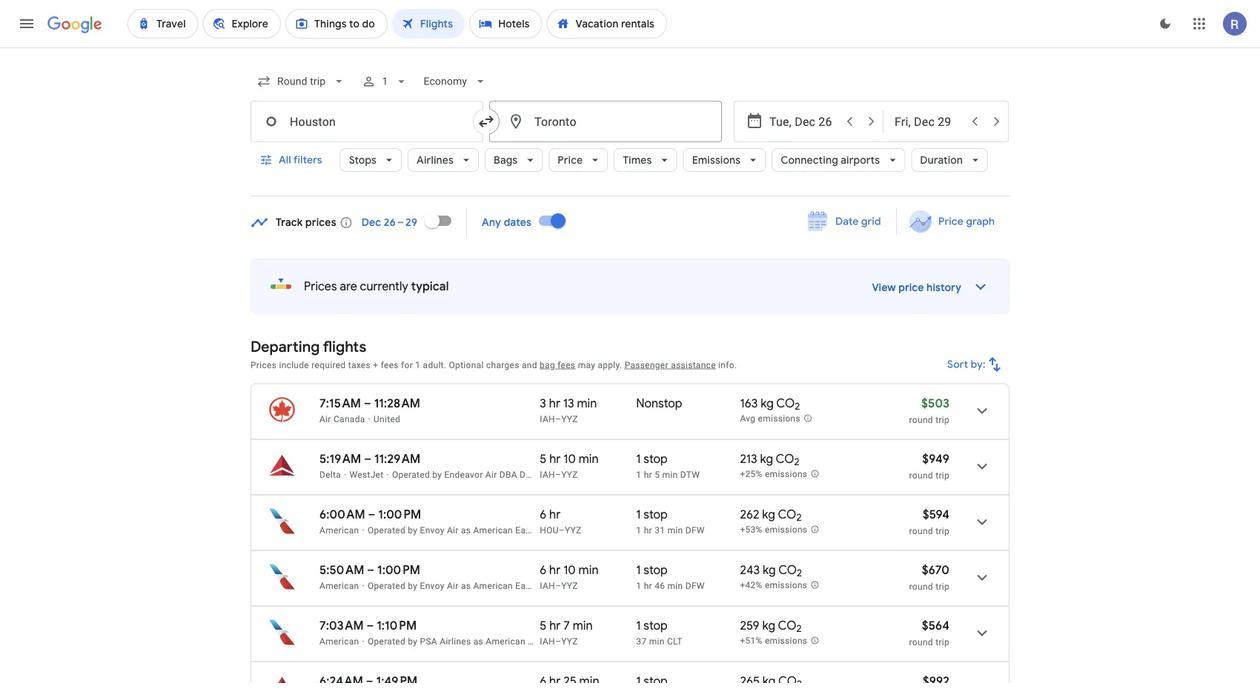 Task type: vqa. For each thing, say whether or not it's contained in the screenshot.
HAS IN-STORE SHOPPING group at the bottom left
no



Task type: describe. For each thing, give the bounding box(es) containing it.
dec 26 – 29
[[362, 216, 417, 229]]

american down 6:00 am text field at the bottom left of page
[[319, 525, 359, 536]]

0 vertical spatial eagle
[[638, 525, 661, 536]]

connecting airports button
[[772, 142, 905, 178]]

2 for 163
[[795, 400, 800, 413]]

1:00 pm for 6:00 am – 1:00 pm
[[378, 507, 421, 522]]

bag fees button
[[540, 360, 575, 370]]

6:00 am – 1:00 pm
[[319, 507, 421, 522]]

air down "7:15 am"
[[319, 414, 331, 424]]

$949 round trip
[[909, 451, 950, 481]]

hr inside 1 stop 1 hr 31 min dfw
[[644, 525, 652, 536]]

trip for $564
[[936, 637, 950, 647]]

– right 6:00 am text field at the bottom left of page
[[368, 507, 375, 522]]

co for 213
[[776, 451, 794, 467]]

– left arrival time: 1:10 pm. text box
[[367, 618, 374, 633]]

243 kg co 2
[[740, 563, 802, 580]]

american down departure time: 5:50 am. text field
[[319, 581, 359, 591]]

layover (1 of 1) is a 1 hr 46 min layover at dallas/fort worth international airport in dallas. element
[[636, 580, 733, 592]]

total duration 5 hr 7 min. element
[[540, 618, 636, 636]]

1:00 pm for 5:50 am – 1:00 pm
[[377, 563, 420, 578]]

for
[[401, 360, 413, 370]]

992 US dollars text field
[[923, 674, 950, 683]]

psa
[[420, 636, 437, 647]]

7:03 am
[[319, 618, 364, 633]]

any dates
[[482, 216, 532, 229]]

change appearance image
[[1147, 6, 1183, 42]]

layover (1 of 1) is a 1 hr 5 min layover at detroit metropolitan wayne county airport in detroit. element
[[636, 469, 733, 481]]

all filters
[[279, 153, 322, 167]]

total duration 6 hr 10 min. element
[[540, 563, 636, 580]]

trip for $670
[[936, 582, 950, 592]]

hr inside 1 stop 1 hr 5 min dtw
[[644, 470, 652, 480]]

as for 6 hr
[[461, 525, 471, 536]]

+42%
[[740, 581, 762, 591]]

american down 7:03 am
[[319, 636, 359, 647]]

7:15 am
[[319, 396, 361, 411]]

trip for $949
[[936, 470, 950, 481]]

1:10 pm
[[377, 618, 417, 633]]

5:19 am
[[319, 451, 361, 467]]

total duration 6 hr 25 min. element
[[540, 674, 636, 683]]

iah for 6 hr 10 min
[[540, 581, 555, 591]]

round for $949
[[909, 470, 933, 481]]

airlines inside popup button
[[417, 153, 454, 167]]

flight details. leaves george bush intercontinental airport at 5:19 am on tuesday, december 26 and arrives at toronto pearson international airport at 11:29 am on tuesday, december 26. image
[[964, 449, 1000, 484]]

include
[[279, 360, 309, 370]]

+
[[373, 360, 378, 370]]

grid
[[861, 215, 881, 228]]

as for 6 hr 10 min
[[461, 581, 471, 591]]

emissions for 163
[[758, 414, 801, 424]]

duration button
[[911, 142, 988, 178]]

emissions for 213
[[765, 469, 807, 480]]

round for $594
[[909, 526, 933, 536]]

– up canada
[[364, 396, 371, 411]]

leaves george bush intercontinental airport at 5:19 am on tuesday, december 26 and arrives at toronto pearson international airport at 11:29 am on tuesday, december 26. element
[[319, 451, 421, 467]]

6 hr 10 min iah – yyz
[[540, 563, 599, 591]]

13
[[563, 396, 574, 411]]

– right departure time: 5:50 am. text field
[[367, 563, 374, 578]]

2 fees from the left
[[558, 360, 575, 370]]

american down total duration 6 hr. element
[[596, 525, 636, 536]]

flight details. leaves george bush intercontinental airport at 7:03 am on tuesday, december 26 and arrives at toronto pearson international airport at 1:10 pm on tuesday, december 26. image
[[964, 616, 1000, 651]]

1 stop flight. element for 5 hr 7 min
[[636, 618, 668, 636]]

6:00 am
[[319, 507, 365, 522]]

round for $503
[[909, 415, 933, 425]]

by:
[[971, 358, 986, 371]]

westjet
[[350, 470, 384, 480]]

hr inside 5 hr 10 min iah – yyz
[[549, 451, 561, 467]]

flight details. leaves william p. hobby airport at 6:00 am on tuesday, december 26 and arrives at toronto pearson international airport at 1:00 pm on tuesday, december 26. image
[[964, 504, 1000, 540]]

connecting airports
[[781, 153, 880, 167]]

$670
[[922, 563, 950, 578]]

min inside 5 hr 10 min iah – yyz
[[579, 451, 599, 467]]

eagle,
[[515, 525, 540, 536]]

5 inside 1 stop 1 hr 5 min dtw
[[655, 470, 660, 480]]

price for price graph
[[938, 215, 963, 228]]

Arrival time: 11:29 AM. text field
[[374, 451, 421, 467]]

duration
[[920, 153, 963, 167]]

5 hr 7 min iah – yyz
[[540, 618, 593, 647]]

$670 round trip
[[909, 563, 950, 592]]

eagle for 6 hr 10 min
[[515, 581, 538, 591]]

min inside the 3 hr 13 min iah – yyz
[[577, 396, 597, 411]]

dtw
[[680, 470, 700, 480]]

1 stop 1 hr 46 min dfw
[[636, 563, 705, 591]]

Departure text field
[[769, 102, 838, 142]]

$503
[[921, 396, 950, 411]]

air for operated by envoy air as american eagle, envoy air as american eagle
[[447, 525, 459, 536]]

air down total duration 6 hr. element
[[570, 525, 581, 536]]

hr inside 6 hr hou – yyz
[[549, 507, 561, 522]]

Arrival time: 1:10 PM. text field
[[377, 618, 417, 633]]

emissions for 262
[[765, 525, 807, 535]]

262
[[740, 507, 759, 522]]

213 kg co 2
[[740, 451, 800, 469]]

may
[[578, 360, 595, 370]]

optional
[[449, 360, 484, 370]]

6 hr hou – yyz
[[540, 507, 582, 536]]

1 inside 1 stop 37 min clt
[[636, 618, 641, 633]]

259 kg co 2
[[740, 618, 802, 635]]

Departure time: 5:50 AM. text field
[[319, 563, 364, 578]]

iah for 5 hr 10 min
[[540, 470, 555, 480]]

yyz for 5 hr 10 min
[[561, 470, 578, 480]]

learn more about tracked prices image
[[339, 216, 353, 229]]

emissions for 259
[[765, 636, 807, 647]]

10 for 6
[[563, 563, 576, 578]]

departing flights
[[251, 337, 366, 356]]

leaves george bush intercontinental airport at 7:15 am on tuesday, december 26 and arrives at toronto pearson international airport at 11:28 am on tuesday, december 26. element
[[319, 396, 420, 411]]

date grid button
[[797, 208, 893, 235]]

operated for 6:00 am – 1:00 pm
[[368, 525, 406, 536]]

by for 5:50 am – 1:00 pm
[[408, 581, 418, 591]]

5 1 stop flight. element from the top
[[636, 674, 668, 683]]

Departure time: 7:03 AM. text field
[[319, 618, 364, 633]]

Departure time: 6:00 AM. text field
[[319, 507, 365, 522]]

– inside the 3 hr 13 min iah – yyz
[[555, 414, 561, 424]]

kg for 259
[[762, 618, 775, 633]]

emissions
[[692, 153, 741, 167]]

stop for 5 hr 10 min
[[644, 451, 668, 467]]

by for 6:00 am – 1:00 pm
[[408, 525, 418, 536]]

5:50 am
[[319, 563, 364, 578]]

46
[[655, 581, 665, 591]]

view
[[872, 281, 896, 294]]

iah for 3 hr 13 min
[[540, 414, 555, 424]]

swap origin and destination. image
[[477, 113, 495, 130]]

round for $670
[[909, 582, 933, 592]]

as for 5 hr 7 min
[[473, 636, 483, 647]]

yyz for 3 hr 13 min
[[561, 414, 578, 424]]

1 stop 37 min clt
[[636, 618, 682, 647]]

163 kg co 2
[[740, 396, 800, 413]]

departing
[[251, 337, 320, 356]]

Departure time: 6:24 AM. text field
[[319, 674, 363, 683]]

min inside 6 hr 10 min iah – yyz
[[579, 563, 599, 578]]

kg for 163
[[761, 396, 774, 411]]

view price history
[[872, 281, 961, 294]]

filters
[[293, 153, 322, 167]]

currently
[[360, 279, 408, 294]]

price
[[899, 281, 924, 294]]

price for price
[[558, 153, 583, 167]]

5:50 am – 1:00 pm
[[319, 563, 420, 578]]

nonstop
[[636, 396, 682, 411]]

kg for 243
[[763, 563, 776, 578]]

iah for 5 hr 7 min
[[540, 636, 555, 647]]

assistance
[[671, 360, 716, 370]]

prices are currently typical
[[304, 279, 449, 294]]

price graph
[[938, 215, 995, 228]]

1 stop flight. element for 5 hr 10 min
[[636, 451, 668, 469]]

envoy right eagle,
[[543, 525, 567, 536]]

kg for 213
[[760, 451, 773, 467]]

+25%
[[740, 469, 762, 480]]

passenger assistance button
[[625, 360, 716, 370]]

2 for 262
[[796, 512, 802, 524]]

emissions for 243
[[765, 581, 807, 591]]

stops
[[349, 153, 377, 167]]

trip for $594
[[936, 526, 950, 536]]

dfw for 262
[[685, 525, 705, 536]]

stop for 5 hr 7 min
[[644, 618, 668, 633]]

avg emissions
[[740, 414, 801, 424]]

leaves george bush intercontinental airport at 6:24 am on tuesday, december 26 and arrives at toronto pearson international airport at 1:49 pm on tuesday, december 26. element
[[319, 674, 418, 683]]

as down total duration 6 hr. element
[[584, 525, 594, 536]]

emissions button
[[683, 142, 766, 178]]

Arrival time: 1:49 PM. text field
[[376, 674, 418, 683]]

dfw for 243
[[685, 581, 705, 591]]

– inside 6 hr hou – yyz
[[559, 525, 565, 536]]

adult.
[[423, 360, 446, 370]]

air for operated by endeavor air dba delta connection
[[485, 470, 497, 480]]

$949
[[922, 451, 950, 467]]

1 stop flight. element for 6 hr
[[636, 507, 668, 524]]

times button
[[614, 142, 677, 178]]

and
[[522, 360, 537, 370]]

sort by:
[[947, 358, 986, 371]]

envoy for hou
[[420, 525, 444, 536]]

none search field containing all filters
[[251, 64, 1010, 196]]

date grid
[[835, 215, 881, 228]]

6 for 6 hr
[[540, 507, 547, 522]]

clt
[[667, 636, 682, 647]]

american left eagle,
[[473, 525, 513, 536]]

flights
[[323, 337, 366, 356]]

10 for 5
[[564, 451, 576, 467]]

31
[[655, 525, 665, 536]]

1 stop 1 hr 5 min dtw
[[636, 451, 700, 480]]

arrival time: 1:00 pm. text field for 5:50 am – 1:00 pm
[[377, 563, 420, 578]]

5:19 am – 11:29 am
[[319, 451, 421, 467]]

leaves william p. hobby airport at 6:00 am on tuesday, december 26 and arrives at toronto pearson international airport at 1:00 pm on tuesday, december 26. element
[[319, 507, 421, 522]]



Task type: locate. For each thing, give the bounding box(es) containing it.
total duration 3 hr 13 min. element
[[540, 396, 636, 413]]

layover (1 of 1) is a 1 hr 31 min layover at dallas/fort worth international airport in dallas. element
[[636, 524, 733, 536]]

typical
[[411, 279, 449, 294]]

min down total duration 6 hr. element
[[579, 563, 599, 578]]

graph
[[966, 215, 995, 228]]

4 trip from the top
[[936, 582, 950, 592]]

– down total duration 6 hr 10 min. element
[[555, 581, 561, 591]]

– down total duration 3 hr 13 min. element
[[555, 414, 561, 424]]

1:00 pm down westjet
[[378, 507, 421, 522]]

5 left 7
[[540, 618, 547, 633]]

0 vertical spatial 6
[[540, 507, 547, 522]]

+51%
[[740, 636, 762, 647]]

1 iah from the top
[[540, 414, 555, 424]]

hr inside 5 hr 7 min iah – yyz
[[549, 618, 561, 633]]

None text field
[[251, 101, 483, 142]]

stop
[[644, 451, 668, 467], [644, 507, 668, 522], [644, 563, 668, 578], [644, 618, 668, 633]]

1 horizontal spatial prices
[[304, 279, 337, 294]]

min up connection
[[579, 451, 599, 467]]

1 vertical spatial 6
[[540, 563, 547, 578]]

round inside $949 round trip
[[909, 470, 933, 481]]

1 delta from the left
[[319, 470, 341, 480]]

+25% emissions
[[740, 469, 807, 480]]

stop up layover (1 of 1) is a 1 hr 5 min layover at detroit metropolitan wayne county airport in detroit. element
[[644, 451, 668, 467]]

prices for prices include required taxes + fees for 1 adult. optional charges and bag fees may apply. passenger assistance
[[251, 360, 277, 370]]

1 vertical spatial eagle
[[515, 581, 538, 591]]

hr left the 46
[[644, 581, 652, 591]]

hou
[[540, 525, 559, 536]]

min right 31
[[668, 525, 683, 536]]

1 horizontal spatial fees
[[558, 360, 575, 370]]

Arrival time: 11:28 AM. text field
[[374, 396, 420, 411]]

connection
[[544, 470, 591, 480]]

4 round from the top
[[909, 582, 933, 592]]

+42% emissions
[[740, 581, 807, 591]]

yyz down total duration 6 hr. element
[[565, 525, 582, 536]]

1 stop 1 hr 31 min dfw
[[636, 507, 705, 536]]

min inside 1 stop 37 min clt
[[649, 636, 665, 647]]

price button
[[549, 142, 608, 178]]

eagle up 1 stop 1 hr 46 min dfw
[[638, 525, 661, 536]]

stop up 31
[[644, 507, 668, 522]]

emissions down 213 kg co 2
[[765, 469, 807, 480]]

operated by envoy air as american eagle
[[368, 581, 538, 591]]

1 10 from the top
[[564, 451, 576, 467]]

213
[[740, 451, 757, 467]]

stops button
[[340, 142, 402, 178]]

co for 259
[[778, 618, 796, 633]]

None search field
[[251, 64, 1010, 196]]

co inside 259 kg co 2
[[778, 618, 796, 633]]

min inside 1 stop 1 hr 46 min dfw
[[668, 581, 683, 591]]

Departure time: 5:19 AM. text field
[[319, 451, 361, 467]]

min right 13
[[577, 396, 597, 411]]

price right 'bags' popup button
[[558, 153, 583, 167]]

6
[[540, 507, 547, 522], [540, 563, 547, 578]]

2 for 259
[[796, 623, 802, 635]]

main menu image
[[18, 15, 36, 33]]

3 hr 13 min iah – yyz
[[540, 396, 597, 424]]

2 inside 213 kg co 2
[[794, 456, 800, 469]]

– inside 5 hr 7 min iah – yyz
[[555, 636, 561, 647]]

yyz inside 6 hr 10 min iah – yyz
[[561, 581, 578, 591]]

co up +51% emissions
[[778, 618, 796, 633]]

5 up connection
[[540, 451, 547, 467]]

0 vertical spatial 1:00 pm
[[378, 507, 421, 522]]

envoy for 10
[[420, 581, 444, 591]]

1 stop flight. element down 37
[[636, 674, 668, 683]]

airlines inside departing flights main content
[[440, 636, 471, 647]]

hr up connection
[[549, 451, 561, 467]]

as
[[461, 525, 471, 536], [584, 525, 594, 536], [461, 581, 471, 591], [473, 636, 483, 647]]

2 vertical spatial eagle
[[528, 636, 551, 647]]

2 up +42% emissions
[[797, 567, 802, 580]]

yyz inside 5 hr 7 min iah – yyz
[[561, 636, 578, 647]]

as up operated by psa airlines as american eagle
[[461, 581, 471, 591]]

iah inside 5 hr 10 min iah – yyz
[[540, 470, 555, 480]]

kg inside 213 kg co 2
[[760, 451, 773, 467]]

3 round from the top
[[909, 526, 933, 536]]

co up avg emissions
[[776, 396, 795, 411]]

4 stop from the top
[[644, 618, 668, 633]]

as down endeavor
[[461, 525, 471, 536]]

$594 round trip
[[909, 507, 950, 536]]

trip
[[936, 415, 950, 425], [936, 470, 950, 481], [936, 526, 950, 536], [936, 582, 950, 592], [936, 637, 950, 647]]

trip down $670 text field
[[936, 582, 950, 592]]

3
[[540, 396, 546, 411]]

1 vertical spatial 5
[[655, 470, 660, 480]]

1 inside 1 popup button
[[382, 75, 388, 87]]

503 US dollars text field
[[921, 396, 950, 411]]

Arrival time: 1:00 PM. text field
[[378, 507, 421, 522], [377, 563, 420, 578]]

– down total duration 6 hr. element
[[559, 525, 565, 536]]

taxes
[[348, 360, 371, 370]]

– inside 6 hr 10 min iah – yyz
[[555, 581, 561, 591]]

3 iah from the top
[[540, 581, 555, 591]]

trip down the '$594' 'text field'
[[936, 526, 950, 536]]

canada
[[334, 414, 365, 424]]

air up operated by psa airlines as american eagle
[[447, 581, 459, 591]]

2 for 243
[[797, 567, 802, 580]]

5 for 5 hr 10 min
[[540, 451, 547, 467]]

2 delta from the left
[[520, 470, 541, 480]]

5 for 5 hr 7 min
[[540, 618, 547, 633]]

eagle down total duration 5 hr 7 min. element
[[528, 636, 551, 647]]

airlines right stops popup button
[[417, 153, 454, 167]]

2
[[795, 400, 800, 413], [794, 456, 800, 469], [796, 512, 802, 524], [797, 567, 802, 580], [796, 623, 802, 635]]

iah
[[540, 414, 555, 424], [540, 470, 555, 480], [540, 581, 555, 591], [540, 636, 555, 647]]

2 stop from the top
[[644, 507, 668, 522]]

1 horizontal spatial delta
[[520, 470, 541, 480]]

kg up +53% emissions
[[762, 507, 775, 522]]

by left endeavor
[[432, 470, 442, 480]]

avg
[[740, 414, 756, 424]]

loading results progress bar
[[0, 47, 1260, 50]]

round down the '$594' 'text field'
[[909, 526, 933, 536]]

total duration 6 hr. element
[[540, 507, 636, 524]]

2 vertical spatial 5
[[540, 618, 547, 633]]

iah inside 5 hr 7 min iah – yyz
[[540, 636, 555, 647]]

2 10 from the top
[[563, 563, 576, 578]]

co up +53% emissions
[[778, 507, 796, 522]]

co inside 213 kg co 2
[[776, 451, 794, 467]]

$503 round trip
[[909, 396, 950, 425]]

kg for 262
[[762, 507, 775, 522]]

1 stop flight. element for 6 hr 10 min
[[636, 563, 668, 580]]

1 vertical spatial arrival time: 1:00 pm. text field
[[377, 563, 420, 578]]

round for $564
[[909, 637, 933, 647]]

departing flights main content
[[251, 203, 1010, 683]]

$594
[[923, 507, 950, 522]]

hr left 7
[[549, 618, 561, 633]]

operated down arrival time: 11:29 am. text box at the bottom of page
[[392, 470, 430, 480]]

1 stop flight. element up 37
[[636, 618, 668, 636]]

yyz down total duration 5 hr 10 min. element
[[561, 470, 578, 480]]

2 6 from the top
[[540, 563, 547, 578]]

delta
[[319, 470, 341, 480], [520, 470, 541, 480]]

round down $670 text field
[[909, 582, 933, 592]]

flight details. leaves george bush intercontinental airport at 5:50 am on tuesday, december 26 and arrives at toronto pearson international airport at 1:00 pm on tuesday, december 26. image
[[964, 560, 1000, 596]]

2 trip from the top
[[936, 470, 950, 481]]

1 dfw from the top
[[685, 525, 705, 536]]

kg inside the 163 kg co 2
[[761, 396, 774, 411]]

operated for 5:50 am – 1:00 pm
[[368, 581, 406, 591]]

delta down 5:19 am
[[319, 470, 341, 480]]

operated for 7:03 am – 1:10 pm
[[368, 636, 406, 647]]

dfw right the 46
[[685, 581, 705, 591]]

3 stop from the top
[[644, 563, 668, 578]]

5 left the dtw
[[655, 470, 660, 480]]

round inside $564 round trip
[[909, 637, 933, 647]]

Departure time: 7:15 AM. text field
[[319, 396, 361, 411]]

0 vertical spatial arrival time: 1:00 pm. text field
[[378, 507, 421, 522]]

operated down 1:10 pm
[[368, 636, 406, 647]]

stop inside 1 stop 1 hr 31 min dfw
[[644, 507, 668, 522]]

total duration 5 hr 10 min. element
[[540, 451, 636, 469]]

None text field
[[489, 101, 722, 142]]

arrival time: 1:00 pm. text field up arrival time: 1:10 pm. text box
[[377, 563, 420, 578]]

yyz for 5 hr 7 min
[[561, 636, 578, 647]]

trip for $503
[[936, 415, 950, 425]]

by left psa
[[408, 636, 418, 647]]

yyz inside 5 hr 10 min iah – yyz
[[561, 470, 578, 480]]

min inside 5 hr 7 min iah – yyz
[[573, 618, 593, 633]]

None field
[[251, 68, 352, 95], [418, 68, 494, 95], [251, 68, 352, 95], [418, 68, 494, 95]]

co inside 262 kg co 2
[[778, 507, 796, 522]]

37
[[636, 636, 647, 647]]

stop for 6 hr
[[644, 507, 668, 522]]

6 inside 6 hr hou – yyz
[[540, 507, 547, 522]]

layover (1 of 1) is a 37 min layover at charlotte douglas international airport in charlotte. element
[[636, 636, 733, 647]]

yyz inside the 3 hr 13 min iah – yyz
[[561, 414, 578, 424]]

date
[[835, 215, 859, 228]]

fees right bag
[[558, 360, 575, 370]]

trip inside $594 round trip
[[936, 526, 950, 536]]

hr inside the 3 hr 13 min iah – yyz
[[549, 396, 560, 411]]

1 1 stop flight. element from the top
[[636, 451, 668, 469]]

view price history image
[[963, 269, 998, 305]]

history
[[927, 281, 961, 294]]

dfw right 31
[[685, 525, 705, 536]]

stop inside 1 stop 1 hr 5 min dtw
[[644, 451, 668, 467]]

apply.
[[598, 360, 622, 370]]

dfw inside 1 stop 1 hr 46 min dfw
[[685, 581, 705, 591]]

round inside $670 round trip
[[909, 582, 933, 592]]

times
[[623, 153, 652, 167]]

6 for 6 hr 10 min
[[540, 563, 547, 578]]

stop for 6 hr 10 min
[[644, 563, 668, 578]]

hr left the dtw
[[644, 470, 652, 480]]

–
[[364, 396, 371, 411], [555, 414, 561, 424], [364, 451, 371, 467], [555, 470, 561, 480], [368, 507, 375, 522], [559, 525, 565, 536], [367, 563, 374, 578], [555, 581, 561, 591], [367, 618, 374, 633], [555, 636, 561, 647]]

10 inside 5 hr 10 min iah – yyz
[[564, 451, 576, 467]]

3 1 stop flight. element from the top
[[636, 563, 668, 580]]

+51% emissions
[[740, 636, 807, 647]]

5 trip from the top
[[936, 637, 950, 647]]

4 1 stop flight. element from the top
[[636, 618, 668, 636]]

594 US dollars text field
[[923, 507, 950, 522]]

eagle for 5 hr 7 min
[[528, 636, 551, 647]]

round inside $503 round trip
[[909, 415, 933, 425]]

2 inside the 163 kg co 2
[[795, 400, 800, 413]]

0 horizontal spatial price
[[558, 153, 583, 167]]

1 vertical spatial 1:00 pm
[[377, 563, 420, 578]]

trip inside $949 round trip
[[936, 470, 950, 481]]

hr right 3
[[549, 396, 560, 411]]

all
[[279, 153, 291, 167]]

co inside '243 kg co 2'
[[778, 563, 797, 578]]

6 down the hou
[[540, 563, 547, 578]]

prices
[[304, 279, 337, 294], [251, 360, 277, 370]]

co inside the 163 kg co 2
[[776, 396, 795, 411]]

arrival time: 1:00 pm. text field for 6:00 am – 1:00 pm
[[378, 507, 421, 522]]

round down $564 text field
[[909, 637, 933, 647]]

emissions down 259 kg co 2
[[765, 636, 807, 647]]

2 inside 262 kg co 2
[[796, 512, 802, 524]]

0 vertical spatial 5
[[540, 451, 547, 467]]

0 vertical spatial dfw
[[685, 525, 705, 536]]

american left 5 hr 7 min iah – yyz
[[486, 636, 525, 647]]

2 up avg emissions
[[795, 400, 800, 413]]

hr left 31
[[644, 525, 652, 536]]

10
[[564, 451, 576, 467], [563, 563, 576, 578]]

endeavor
[[444, 470, 483, 480]]

iah inside 6 hr 10 min iah – yyz
[[540, 581, 555, 591]]

nonstop flight. element
[[636, 396, 682, 413]]

262 kg co 2
[[740, 507, 802, 524]]

leaves george bush intercontinental airport at 5:50 am on tuesday, december 26 and arrives at toronto pearson international airport at 1:00 pm on tuesday, december 26. element
[[319, 563, 420, 578]]

hr up the hou
[[549, 507, 561, 522]]

stop inside 1 stop 37 min clt
[[644, 618, 668, 633]]

air up operated by envoy air as american eagle
[[447, 525, 459, 536]]

2 dfw from the top
[[685, 581, 705, 591]]

trip inside $564 round trip
[[936, 637, 950, 647]]

track
[[276, 216, 303, 229]]

price
[[558, 153, 583, 167], [938, 215, 963, 228]]

min left the dtw
[[662, 470, 678, 480]]

1 fees from the left
[[381, 360, 399, 370]]

arrival time: 1:00 pm. text field down westjet
[[378, 507, 421, 522]]

1 horizontal spatial price
[[938, 215, 963, 228]]

trip down $564 text field
[[936, 637, 950, 647]]

– down total duration 5 hr 10 min. element
[[555, 470, 561, 480]]

5 inside 5 hr 10 min iah – yyz
[[540, 451, 547, 467]]

iah down 3
[[540, 414, 555, 424]]

243
[[740, 563, 760, 578]]

emissions down 262 kg co 2 at the bottom right of the page
[[765, 525, 807, 535]]

1 vertical spatial 10
[[563, 563, 576, 578]]

1 vertical spatial dfw
[[685, 581, 705, 591]]

are
[[340, 279, 357, 294]]

trip down $949 text box
[[936, 470, 950, 481]]

stop up 37
[[644, 618, 668, 633]]

2 inside 259 kg co 2
[[796, 623, 802, 635]]

0 vertical spatial 10
[[564, 451, 576, 467]]

trip inside $503 round trip
[[936, 415, 950, 425]]

min inside 1 stop 1 hr 31 min dfw
[[668, 525, 683, 536]]

1 round from the top
[[909, 415, 933, 425]]

hr inside 1 stop 1 hr 46 min dfw
[[644, 581, 652, 591]]

yyz
[[561, 414, 578, 424], [561, 470, 578, 480], [565, 525, 582, 536], [561, 581, 578, 591], [561, 636, 578, 647]]

min right the 46
[[668, 581, 683, 591]]

operated by envoy air as american eagle, envoy air as american eagle
[[368, 525, 661, 536]]

670 US dollars text field
[[922, 563, 950, 578]]

2 inside '243 kg co 2'
[[797, 567, 802, 580]]

co for 163
[[776, 396, 795, 411]]

10 up connection
[[564, 451, 576, 467]]

949 US dollars text field
[[922, 451, 950, 467]]

1 vertical spatial airlines
[[440, 636, 471, 647]]

co for 262
[[778, 507, 796, 522]]

259
[[740, 618, 759, 633]]

5 round from the top
[[909, 637, 933, 647]]

0 horizontal spatial fees
[[381, 360, 399, 370]]

2 for 213
[[794, 456, 800, 469]]

flight details. leaves george bush intercontinental airport at 7:15 am on tuesday, december 26 and arrives at toronto pearson international airport at 11:28 am on tuesday, december 26. image
[[964, 393, 1000, 429]]

american down operated by envoy air as american eagle, envoy air as american eagle
[[473, 581, 513, 591]]

yyz down total duration 6 hr 10 min. element
[[561, 581, 578, 591]]

7
[[564, 618, 570, 633]]

1 stop flight. element
[[636, 451, 668, 469], [636, 507, 668, 524], [636, 563, 668, 580], [636, 618, 668, 636], [636, 674, 668, 683]]

price inside popup button
[[558, 153, 583, 167]]

1 6 from the top
[[540, 507, 547, 522]]

2 1 stop flight. element from the top
[[636, 507, 668, 524]]

kg up +51% emissions
[[762, 618, 775, 633]]

prices for prices are currently typical
[[304, 279, 337, 294]]

2 round from the top
[[909, 470, 933, 481]]

kg up +25% emissions
[[760, 451, 773, 467]]

kg inside '243 kg co 2'
[[763, 563, 776, 578]]

airlines right psa
[[440, 636, 471, 647]]

by for 7:03 am – 1:10 pm
[[408, 636, 418, 647]]

11:28 am
[[374, 396, 420, 411]]

0 vertical spatial airlines
[[417, 153, 454, 167]]

kg up avg emissions
[[761, 396, 774, 411]]

prices
[[305, 216, 336, 229]]

7:15 am – 11:28 am
[[319, 396, 420, 411]]

min right 7
[[573, 618, 593, 633]]

1 stop flight. element down nonstop flight. element
[[636, 451, 668, 469]]

kg inside 259 kg co 2
[[762, 618, 775, 633]]

iah inside the 3 hr 13 min iah – yyz
[[540, 414, 555, 424]]

dba
[[499, 470, 517, 480]]

0 vertical spatial price
[[558, 153, 583, 167]]

0 horizontal spatial prices
[[251, 360, 277, 370]]

airlines
[[417, 153, 454, 167], [440, 636, 471, 647]]

564 US dollars text field
[[922, 618, 950, 633]]

1 button
[[355, 64, 415, 99]]

operated
[[392, 470, 430, 480], [368, 525, 406, 536], [368, 581, 406, 591], [368, 636, 406, 647]]

air canada
[[319, 414, 365, 424]]

6 inside 6 hr 10 min iah – yyz
[[540, 563, 547, 578]]

price inside 'button'
[[938, 215, 963, 228]]

round down $503 text box
[[909, 415, 933, 425]]

4 iah from the top
[[540, 636, 555, 647]]

min inside 1 stop 1 hr 5 min dtw
[[662, 470, 678, 480]]

26 – 29
[[384, 216, 417, 229]]

iah down total duration 6 hr 10 min. element
[[540, 581, 555, 591]]

by up 1:10 pm
[[408, 581, 418, 591]]

2 iah from the top
[[540, 470, 555, 480]]

price graph button
[[900, 208, 1007, 235]]

1 trip from the top
[[936, 415, 950, 425]]

envoy up psa
[[420, 581, 444, 591]]

leaves george bush intercontinental airport at 7:03 am on tuesday, december 26 and arrives at toronto pearson international airport at 1:10 pm on tuesday, december 26. element
[[319, 618, 417, 633]]

– inside 5 hr 10 min iah – yyz
[[555, 470, 561, 480]]

1 stop flight. element up the 46
[[636, 563, 668, 580]]

– down total duration 5 hr 7 min. element
[[555, 636, 561, 647]]

co up +25% emissions
[[776, 451, 794, 467]]

round down $949 text box
[[909, 470, 933, 481]]

1:00 pm up arrival time: 1:10 pm. text box
[[377, 563, 420, 578]]

6 up the hou
[[540, 507, 547, 522]]

round inside $594 round trip
[[909, 526, 933, 536]]

as right psa
[[473, 636, 483, 647]]

bags button
[[485, 142, 543, 178]]

co for 243
[[778, 563, 797, 578]]

10 inside 6 hr 10 min iah – yyz
[[563, 563, 576, 578]]

Return text field
[[895, 102, 963, 142]]

stop inside 1 stop 1 hr 46 min dfw
[[644, 563, 668, 578]]

trip inside $670 round trip
[[936, 582, 950, 592]]

kg inside 262 kg co 2
[[762, 507, 775, 522]]

11:29 am
[[374, 451, 421, 467]]

– up westjet
[[364, 451, 371, 467]]

0 vertical spatial prices
[[304, 279, 337, 294]]

1 vertical spatial prices
[[251, 360, 277, 370]]

1 vertical spatial price
[[938, 215, 963, 228]]

air left dba
[[485, 470, 497, 480]]

yyz for 6 hr 10 min
[[561, 581, 578, 591]]

dfw inside 1 stop 1 hr 31 min dfw
[[685, 525, 705, 536]]

0 horizontal spatial delta
[[319, 470, 341, 480]]

$564 round trip
[[909, 618, 950, 647]]

bag
[[540, 360, 555, 370]]

emissions down the 163 kg co 2
[[758, 414, 801, 424]]

air for operated by envoy air as american eagle
[[447, 581, 459, 591]]

yyz inside 6 hr hou – yyz
[[565, 525, 582, 536]]

+53% emissions
[[740, 525, 807, 535]]

prices down departing
[[251, 360, 277, 370]]

dfw
[[685, 525, 705, 536], [685, 581, 705, 591]]

hr inside 6 hr 10 min iah – yyz
[[549, 563, 561, 578]]

iah down total duration 5 hr 7 min. element
[[540, 636, 555, 647]]

1 stop from the top
[[644, 451, 668, 467]]

$564
[[922, 618, 950, 633]]

charges
[[486, 360, 519, 370]]

find the best price region
[[251, 203, 1010, 247]]

connecting
[[781, 153, 838, 167]]

5 inside 5 hr 7 min iah – yyz
[[540, 618, 547, 633]]

10 down 6 hr hou – yyz
[[563, 563, 576, 578]]

3 trip from the top
[[936, 526, 950, 536]]

sort
[[947, 358, 968, 371]]

5 hr 10 min iah – yyz
[[540, 451, 599, 480]]

fees right +
[[381, 360, 399, 370]]

163
[[740, 396, 758, 411]]



